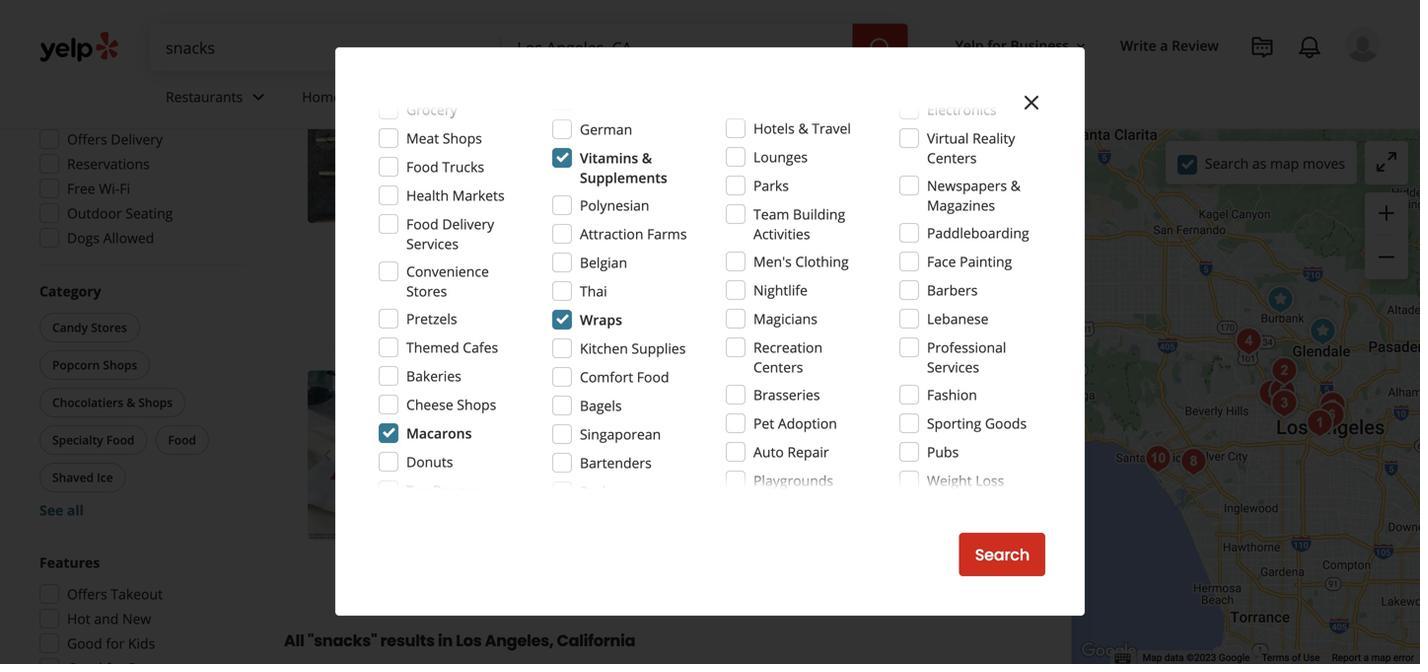 Task type: locate. For each thing, give the bounding box(es) containing it.
and
[[960, 225, 985, 244], [94, 609, 119, 628]]

dairy queen/orange julius treat ctr
[[501, 371, 857, 398]]

sunny blue image
[[1139, 439, 1179, 479], [1175, 442, 1214, 482]]

food
[[407, 157, 439, 176], [407, 215, 439, 233], [637, 368, 670, 386], [106, 432, 135, 448], [168, 432, 196, 448]]

1 horizontal spatial hot
[[828, 118, 850, 134]]

search left as
[[1206, 154, 1249, 172]]

2 vertical spatial services
[[928, 358, 980, 376]]

16 healthy dining v2 image
[[627, 177, 642, 192]]

travel
[[812, 119, 852, 138]]

shops
[[443, 129, 482, 148], [103, 357, 137, 373], [138, 394, 173, 411], [457, 395, 497, 414]]

kaminari gyoza bar image
[[1313, 396, 1352, 435]]

& inside vitamins & supplements
[[642, 149, 652, 167]]

team building activities
[[754, 205, 846, 243]]

a right the write
[[1161, 36, 1169, 55]]

a inside write a review link
[[1161, 36, 1169, 55]]

pm right 8:00
[[605, 440, 626, 458]]

& left bagels
[[567, 410, 576, 426]]

delivery down markets
[[442, 215, 495, 233]]

candy stores
[[52, 319, 127, 336]]

previous image
[[316, 126, 339, 150]]

ice cream & frozen yogurt button up until 10:00 pm
[[501, 116, 666, 136]]

1 horizontal spatial outdoor
[[521, 292, 570, 308]]

1 horizontal spatial search
[[1206, 154, 1249, 172]]

group containing category
[[36, 281, 245, 520]]

stores for candy stores
[[91, 319, 127, 336]]

search inside button
[[976, 544, 1030, 566]]

0 horizontal spatial dairy queen/orange julius treat ctr image
[[308, 371, 478, 540]]

1 vertical spatial hot
[[67, 609, 91, 628]]

shops up chocolatiers & shops
[[103, 357, 137, 373]]

pm for until 8:00 pm
[[605, 440, 626, 458]]

& right bars
[[738, 118, 747, 134]]

home services
[[302, 87, 397, 106]]

kitchen supplies
[[580, 339, 686, 358]]

search for search
[[976, 544, 1030, 566]]

pm up supplements
[[613, 147, 634, 166]]

search
[[1206, 154, 1249, 172], [976, 544, 1030, 566]]

of down farms
[[672, 245, 685, 264]]

way
[[865, 225, 890, 244]]

hotels
[[754, 119, 795, 138]]

slideshow element for until 10:00 pm
[[308, 53, 478, 223]]

all
[[284, 630, 305, 652]]

1 vertical spatial of
[[1293, 652, 1302, 664]]

hotels & travel
[[754, 119, 852, 138]]

1 vertical spatial takeout
[[111, 585, 163, 603]]

kream image
[[1301, 404, 1340, 443]]

ice down "dairy"
[[505, 410, 522, 426]]

food for food delivery services
[[407, 215, 439, 233]]

0 horizontal spatial and
[[94, 609, 119, 628]]

services left 24 chevron down v2 image
[[345, 87, 397, 106]]

search dialog
[[0, 0, 1421, 664]]

shops up food button at bottom
[[138, 394, 173, 411]]

services up convenience
[[407, 234, 459, 253]]

centers inside weight loss centers
[[928, 491, 977, 510]]

ice right next icon
[[505, 118, 522, 134]]

weight
[[928, 471, 973, 490]]

google image
[[1077, 638, 1142, 664]]

1 24 chevron down v2 image from the left
[[247, 85, 271, 109]]

1 vertical spatial services
[[407, 234, 459, 253]]

ice inside button
[[97, 469, 113, 485]]

sporting
[[928, 414, 982, 433]]

shops inside popcorn shops button
[[103, 357, 137, 373]]

outdoor seating
[[521, 292, 614, 308]]

all "snacks" results in los angeles, california
[[284, 630, 636, 652]]

review
[[1172, 36, 1220, 55]]

offers up reservations on the left of the page
[[67, 130, 107, 149]]

1 vertical spatial a
[[1364, 652, 1370, 664]]

0 horizontal spatial for
[[106, 634, 125, 653]]

1 vertical spatial delivery
[[442, 215, 495, 233]]

0 horizontal spatial stores
[[91, 319, 127, 336]]

0 vertical spatial centers
[[928, 149, 977, 167]]

services for professional services
[[928, 358, 980, 376]]

outdoor
[[67, 204, 122, 223], [521, 292, 570, 308]]

see
[[39, 501, 63, 520]]

2 vertical spatial centers
[[928, 491, 977, 510]]

cream up until 10:00 pm
[[525, 118, 564, 134]]

0 horizontal spatial delivery
[[111, 130, 163, 149]]

more link
[[809, 245, 846, 264]]

shops up the "trucks"
[[443, 129, 482, 148]]

cream down "dairy"
[[525, 410, 564, 426]]

frozen up 8:00
[[579, 410, 619, 426]]

24 chevron down v2 image up until 10:00 pm
[[547, 85, 570, 109]]

"where
[[523, 205, 575, 224]]

delivery up reservations on the left of the page
[[111, 130, 163, 149]]

of left use
[[1293, 652, 1302, 664]]

juice bars & smoothies link
[[674, 116, 817, 136]]

0 vertical spatial search
[[1206, 154, 1249, 172]]

barbeque
[[580, 482, 643, 501]]

services inside business categories element
[[345, 87, 397, 106]]

1 horizontal spatial and
[[960, 225, 985, 244]]

offers up the hot and new
[[67, 585, 107, 603]]

2 horizontal spatial services
[[928, 358, 980, 376]]

map right as
[[1271, 154, 1300, 172]]

belgian
[[580, 253, 628, 272]]

offers delivery
[[67, 130, 163, 149]]

stores inside button
[[91, 319, 127, 336]]

1 horizontal spatial map
[[1372, 652, 1392, 664]]

lounges
[[754, 148, 808, 166]]

1 yogurt from the top
[[622, 118, 662, 134]]

0 horizontal spatial outdoor
[[67, 204, 122, 223]]

hot inside button
[[828, 118, 850, 134]]

0 vertical spatial outdoor
[[67, 204, 122, 223]]

1 vertical spatial for
[[106, 634, 125, 653]]

1 vertical spatial outdoor
[[521, 292, 570, 308]]

0 vertical spatial cream
[[525, 118, 564, 134]]

0 vertical spatial pm
[[613, 147, 634, 166]]

None search field
[[150, 24, 912, 71]]

2 ice cream & frozen yogurt from the top
[[505, 410, 662, 426]]

close image
[[1020, 91, 1044, 115]]

services down professional
[[928, 358, 980, 376]]

ice cream & frozen yogurt button up until 8:00 pm
[[501, 409, 666, 428]]

0 vertical spatial ice cream & frozen yogurt button
[[501, 116, 666, 136]]

takeout up 'new'
[[111, 585, 163, 603]]

0 vertical spatial ice cream & frozen yogurt
[[505, 118, 662, 134]]

stores up "pretzels"
[[407, 282, 447, 300]]

been
[[630, 205, 665, 224]]

1 vertical spatial frozen
[[579, 410, 619, 426]]

yogurt for first ice cream & frozen yogurt button from the bottom of the page
[[622, 410, 662, 426]]

hot for hot dogs
[[828, 118, 850, 134]]

delivery for offers delivery
[[111, 130, 163, 149]]

write
[[1121, 36, 1157, 55]]

order
[[946, 290, 990, 312]]

0 vertical spatial hot
[[828, 118, 850, 134]]

yogurt up vitamins
[[622, 118, 662, 134]]

shops inside chocolatiers & shops button
[[138, 394, 173, 411]]

popcorn shops
[[52, 357, 137, 373]]

search down weight loss centers
[[976, 544, 1030, 566]]

chocolatiers & shops button
[[39, 388, 186, 417]]

slightly
[[796, 205, 841, 224]]

delivery inside 'food delivery services'
[[442, 215, 495, 233]]

1 horizontal spatial delivery
[[442, 215, 495, 233]]

&
[[567, 118, 576, 134], [738, 118, 747, 134], [799, 119, 809, 138], [642, 149, 652, 167], [1011, 176, 1021, 195], [127, 394, 135, 411], [567, 410, 576, 426]]

bhan kanom thai image
[[1265, 351, 1305, 391]]

1 vertical spatial pm
[[605, 440, 626, 458]]

supplements
[[580, 168, 668, 187]]

clothing
[[796, 252, 849, 271]]

ice cream & frozen yogurt link up until 8:00 pm
[[501, 409, 666, 428]]

map for error
[[1372, 652, 1392, 664]]

1 vertical spatial ice cream & frozen yogurt
[[505, 410, 662, 426]]

search as map moves
[[1206, 154, 1346, 172]]

0 horizontal spatial hot
[[67, 609, 91, 628]]

until up grab-and-go in the top of the page
[[542, 147, 571, 166]]

0 vertical spatial takeout
[[732, 292, 778, 308]]

1 vertical spatial cream
[[525, 410, 564, 426]]

stores right candy
[[91, 319, 127, 336]]

1 vertical spatial slideshow element
[[308, 371, 478, 540]]

0 vertical spatial ice cream & frozen yogurt link
[[501, 116, 666, 136]]

goods
[[986, 414, 1027, 433]]

shops right cheese
[[457, 395, 497, 414]]

0 vertical spatial delivery
[[111, 130, 163, 149]]

candy stores button
[[39, 313, 140, 342]]

0 horizontal spatial 24 chevron down v2 image
[[247, 85, 271, 109]]

map region
[[910, 0, 1421, 664]]

hot and new
[[67, 609, 151, 628]]

0 vertical spatial services
[[345, 87, 397, 106]]

features
[[39, 553, 100, 572]]

dogs right the travel
[[853, 118, 882, 134]]

2 yogurt from the top
[[622, 410, 662, 426]]

0 vertical spatial stores
[[407, 282, 447, 300]]

1 horizontal spatial a
[[1364, 652, 1370, 664]]

always
[[749, 205, 792, 224]]

2 slideshow element from the top
[[308, 371, 478, 540]]

painting
[[960, 252, 1013, 271]]

1 horizontal spatial of
[[1293, 652, 1302, 664]]

terms
[[1263, 652, 1290, 664]]

smoothies
[[750, 118, 813, 134]]

until for until 8:00 pm
[[542, 440, 571, 458]]

0 horizontal spatial map
[[1271, 154, 1300, 172]]

ice cream & frozen yogurt up until 8:00 pm
[[505, 410, 662, 426]]

info icon image
[[745, 175, 761, 191], [745, 175, 761, 191]]

1 vertical spatial map
[[1372, 652, 1392, 664]]

ice right shaved at the bottom left
[[97, 469, 113, 485]]

yogurt for 1st ice cream & frozen yogurt button from the top of the page
[[622, 118, 662, 134]]

face
[[928, 252, 957, 271]]

food inside 'food delivery services'
[[407, 215, 439, 233]]

ice cream & frozen yogurt up until 10:00 pm
[[505, 118, 662, 134]]

outdoor down free wi-fi
[[67, 204, 122, 223]]

1 vertical spatial yogurt
[[622, 410, 662, 426]]

$$$
[[156, 13, 177, 30]]

24 chevron down v2 image
[[247, 85, 271, 109], [547, 85, 570, 109]]

0 horizontal spatial services
[[345, 87, 397, 106]]

1 until from the top
[[542, 147, 571, 166]]

0 horizontal spatial dogs
[[67, 228, 100, 247]]

1 horizontal spatial takeout
[[732, 292, 778, 308]]

1 ice cream & frozen yogurt from the top
[[505, 118, 662, 134]]

1 horizontal spatial for
[[988, 36, 1007, 55]]

slideshow element
[[308, 53, 478, 223], [308, 371, 478, 540]]

1 slideshow element from the top
[[308, 53, 478, 223]]

themed cafes
[[407, 338, 499, 357]]

mario kart snack station image
[[1230, 322, 1269, 361]]

start order link
[[887, 279, 1009, 322]]

for for good
[[106, 634, 125, 653]]

1 horizontal spatial dogs
[[853, 118, 882, 134]]

1 horizontal spatial services
[[407, 234, 459, 253]]

shaved ice
[[52, 469, 113, 485]]

a right report
[[1364, 652, 1370, 664]]

artificial
[[689, 245, 740, 264]]

food for food trucks
[[407, 157, 439, 176]]

0 vertical spatial offers
[[67, 130, 107, 149]]

0 vertical spatial dairy queen/orange julius treat ctr image
[[1261, 280, 1301, 320]]

group
[[34, 73, 245, 254], [1366, 192, 1409, 279], [36, 281, 245, 520], [34, 553, 245, 664]]

a for report
[[1364, 652, 1370, 664]]

ice cream & frozen yogurt link
[[501, 116, 666, 136], [501, 409, 666, 428]]

yogurt down queen/orange
[[622, 410, 662, 426]]

report a map error link
[[1333, 652, 1415, 664]]

centers down recreation on the bottom right
[[754, 358, 804, 376]]

pm for until 10:00 pm
[[613, 147, 634, 166]]

24 chevron down v2 image right the "restaurants"
[[247, 85, 271, 109]]

good
[[67, 634, 102, 653]]

california
[[557, 630, 636, 652]]

they're
[[584, 245, 629, 264]]

map data ©2023 google
[[1143, 652, 1251, 664]]

and up "good for kids"
[[94, 609, 119, 628]]

centers
[[928, 149, 977, 167], [754, 358, 804, 376], [928, 491, 977, 510]]

reality
[[973, 129, 1016, 148]]

& up until 10:00 pm
[[567, 118, 576, 134]]

0 horizontal spatial of
[[672, 245, 685, 264]]

business categories element
[[150, 71, 1381, 128]]

repair
[[788, 443, 830, 461]]

& right chocolatiers
[[127, 394, 135, 411]]

map left error
[[1372, 652, 1392, 664]]

1 vertical spatial centers
[[754, 358, 804, 376]]

& up 16 healthy dining v2 icon
[[642, 149, 652, 167]]

restaurants
[[166, 87, 243, 106]]

professional services
[[928, 338, 1007, 376]]

24 chevron down v2 image inside restaurants link
[[247, 85, 271, 109]]

report a map error
[[1333, 652, 1415, 664]]

for right yelp
[[988, 36, 1007, 55]]

0 horizontal spatial search
[[976, 544, 1030, 566]]

0 vertical spatial frozen
[[579, 118, 619, 134]]

dairy queen/orange julius treat ctr image
[[1261, 280, 1301, 320], [308, 371, 478, 540]]

1 vertical spatial and
[[94, 609, 119, 628]]

88 hotdog & juicy image
[[308, 53, 478, 223], [1265, 384, 1305, 423], [1265, 384, 1305, 423]]

2 vertical spatial ice
[[97, 469, 113, 485]]

frozen up 10:00
[[579, 118, 619, 134]]

hot dogs
[[828, 118, 882, 134]]

1 horizontal spatial stores
[[407, 282, 447, 300]]

hot dogs button
[[824, 116, 886, 136]]

0 vertical spatial a
[[1161, 36, 1169, 55]]

0 vertical spatial slideshow element
[[308, 53, 478, 223]]

thai
[[580, 282, 608, 300]]

dairy queen/orange julius treat ctr image inside map region
[[1261, 280, 1301, 320]]

0 vertical spatial ice
[[505, 118, 522, 134]]

search for search as map moves
[[1206, 154, 1249, 172]]

& inside newspapers & magazines
[[1011, 176, 1021, 195]]

0 vertical spatial dogs
[[853, 118, 882, 134]]

until left 8:00
[[542, 440, 571, 458]]

0 vertical spatial map
[[1271, 154, 1300, 172]]

1 vertical spatial offers
[[67, 585, 107, 603]]

0 vertical spatial and
[[960, 225, 985, 244]]

ice cream & frozen yogurt link up until 10:00 pm
[[501, 116, 666, 136]]

takeout right 16 checkmark v2 "icon"
[[732, 292, 778, 308]]

0 vertical spatial until
[[542, 147, 571, 166]]

magicians
[[754, 309, 818, 328]]

cafes
[[463, 338, 499, 357]]

smoothie/juice
[[523, 225, 619, 244]]

1 ice cream & frozen yogurt button from the top
[[501, 116, 666, 136]]

dogs inside button
[[853, 118, 882, 134]]

dogs down 'outdoor seating'
[[67, 228, 100, 247]]

and up the face painting
[[960, 225, 985, 244]]

1 vertical spatial until
[[542, 440, 571, 458]]

"where have u been juicy?!?! i'm always slightly disappointed with smoothie/juice places because the drinks are usually way too sweet and taste like they're made of artificial syrups.…"
[[523, 205, 985, 264]]

with
[[932, 205, 960, 224]]

1 horizontal spatial dairy queen/orange julius treat ctr image
[[1261, 280, 1301, 320]]

centers down virtual
[[928, 149, 977, 167]]

group containing offers delivery
[[34, 73, 245, 254]]

services inside the professional services
[[928, 358, 980, 376]]

1 offers from the top
[[67, 130, 107, 149]]

1 vertical spatial stores
[[91, 319, 127, 336]]

1 ice cream & frozen yogurt link from the top
[[501, 116, 666, 136]]

outdoor down taste
[[521, 292, 570, 308]]

services inside 'food delivery services'
[[407, 234, 459, 253]]

2 until from the top
[[542, 440, 571, 458]]

ctr
[[827, 371, 857, 398]]

0 horizontal spatial a
[[1161, 36, 1169, 55]]

stores inside convenience stores
[[407, 282, 447, 300]]

1 vertical spatial ice cream & frozen yogurt link
[[501, 409, 666, 428]]

0 vertical spatial for
[[988, 36, 1007, 55]]

for down the hot and new
[[106, 634, 125, 653]]

0 vertical spatial yogurt
[[622, 118, 662, 134]]

& right newspapers
[[1011, 176, 1021, 195]]

healthy
[[646, 175, 696, 193]]

cheese
[[407, 395, 454, 414]]

wow choripan image
[[1263, 372, 1303, 411]]

1 horizontal spatial 24 chevron down v2 image
[[547, 85, 570, 109]]

hot dogs link
[[824, 116, 886, 136]]

2 offers from the top
[[67, 585, 107, 603]]

1 vertical spatial ice cream & frozen yogurt button
[[501, 409, 666, 428]]

for inside button
[[988, 36, 1007, 55]]

men's clothing
[[754, 252, 849, 271]]

1 vertical spatial search
[[976, 544, 1030, 566]]

0 vertical spatial of
[[672, 245, 685, 264]]

and inside "where have u been juicy?!?! i'm always slightly disappointed with smoothie/juice places because the drinks are usually way too sweet and taste like they're made of artificial syrups.…"
[[960, 225, 985, 244]]

terms of use link
[[1263, 652, 1321, 664]]

1 vertical spatial dairy queen/orange julius treat ctr image
[[308, 371, 478, 540]]

bagels
[[580, 396, 622, 415]]

juice
[[677, 118, 706, 134]]

expand map image
[[1376, 150, 1399, 174]]

centers inside virtual reality centers
[[928, 149, 977, 167]]

centers down weight
[[928, 491, 977, 510]]

katsu sando image
[[1314, 386, 1353, 425]]



Task type: vqa. For each thing, say whether or not it's contained in the screenshot.
map related to moves
yes



Task type: describe. For each thing, give the bounding box(es) containing it.
1 frozen from the top
[[579, 118, 619, 134]]

lebanese
[[928, 309, 989, 328]]

slideshow element for until 8:00 pm
[[308, 371, 478, 540]]

activities
[[754, 224, 811, 243]]

services for home services
[[345, 87, 397, 106]]

until for until 10:00 pm
[[542, 147, 571, 166]]

©2023
[[1187, 652, 1217, 664]]

map
[[1143, 652, 1163, 664]]

stores for convenience stores
[[407, 282, 447, 300]]

previous image
[[316, 444, 339, 467]]

outdoor for outdoor seating
[[521, 292, 570, 308]]

seating
[[573, 292, 614, 308]]

markets
[[453, 186, 505, 205]]

restaurants link
[[150, 71, 286, 128]]

face painting
[[928, 252, 1013, 271]]

rooms
[[433, 481, 478, 500]]

levain bakery - larchmont village image
[[1253, 374, 1292, 413]]

allowed
[[103, 228, 154, 247]]

offers for offers delivery
[[67, 130, 107, 149]]

free wi-fi
[[67, 179, 130, 198]]

pubs
[[928, 443, 959, 461]]

16 checkmark v2 image
[[712, 292, 728, 308]]

meat shops
[[407, 129, 482, 148]]

brasseries
[[754, 385, 821, 404]]

offers takeout
[[67, 585, 163, 603]]

convenience
[[407, 262, 489, 281]]

i'm
[[726, 205, 745, 224]]

centers for weight
[[928, 491, 977, 510]]

1 cream from the top
[[525, 118, 564, 134]]

dining
[[699, 175, 739, 193]]

german
[[580, 120, 633, 139]]

notifications image
[[1299, 36, 1322, 59]]

treat
[[769, 371, 822, 398]]

google
[[1220, 652, 1251, 664]]

home
[[302, 87, 341, 106]]

shops for cheese shops
[[457, 395, 497, 414]]

angeles,
[[485, 630, 554, 652]]

hot for hot and new
[[67, 609, 91, 628]]

1 vertical spatial ice
[[505, 410, 522, 426]]

building
[[793, 205, 846, 224]]

recreation centers
[[754, 338, 823, 376]]

2 ice cream & frozen yogurt link from the top
[[501, 409, 666, 428]]

food for food
[[168, 432, 196, 448]]

juice bars & smoothies
[[677, 118, 813, 134]]

vitamins & supplements
[[580, 149, 668, 187]]

los
[[456, 630, 482, 652]]

category
[[39, 282, 101, 300]]

juicy?!?!
[[669, 205, 722, 224]]

usually
[[816, 225, 861, 244]]

loss
[[976, 471, 1005, 490]]

bartenders
[[580, 453, 652, 472]]

2 cream from the top
[[525, 410, 564, 426]]

start
[[905, 290, 942, 312]]

donuts
[[407, 452, 453, 471]]

see all button
[[39, 501, 84, 520]]

free
[[67, 179, 95, 198]]

sporting goods
[[928, 414, 1027, 433]]

places
[[622, 225, 663, 244]]

the
[[723, 225, 744, 244]]

virtual reality centers
[[928, 129, 1016, 167]]

2 ice cream & frozen yogurt button from the top
[[501, 409, 666, 428]]

team
[[754, 205, 790, 224]]

kitchen
[[580, 339, 628, 358]]

taste
[[523, 245, 555, 264]]

zoom out image
[[1376, 245, 1399, 269]]

keyboard shortcuts image
[[1116, 654, 1131, 664]]

recreation
[[754, 338, 823, 357]]

barbers
[[928, 281, 978, 299]]

shops for popcorn shops
[[103, 357, 137, 373]]

user actions element
[[940, 25, 1409, 146]]

10:00
[[574, 147, 610, 166]]

wi-
[[99, 179, 120, 198]]

use
[[1304, 652, 1321, 664]]

delivery for food delivery services
[[442, 215, 495, 233]]

attraction farms
[[580, 224, 687, 243]]

2 24 chevron down v2 image from the left
[[547, 85, 570, 109]]

dairy
[[501, 371, 554, 398]]

themed
[[407, 338, 459, 357]]

specialty food button
[[39, 425, 147, 455]]

& left the travel
[[799, 119, 809, 138]]

health
[[407, 186, 449, 205]]

0 horizontal spatial takeout
[[111, 585, 163, 603]]

for for yelp
[[988, 36, 1007, 55]]

weight loss centers
[[928, 471, 1005, 510]]

& inside button
[[738, 118, 747, 134]]

sweet
[[919, 225, 957, 244]]

16 info v2 image
[[435, 1, 450, 17]]

1 vertical spatial dogs
[[67, 228, 100, 247]]

professional
[[928, 338, 1007, 357]]

attraction
[[580, 224, 644, 243]]

error
[[1394, 652, 1415, 664]]

disappointed
[[844, 205, 929, 224]]

in
[[438, 630, 453, 652]]

grocery
[[407, 100, 458, 119]]

and-
[[557, 175, 586, 193]]

$$$ button
[[142, 6, 191, 37]]

next image
[[446, 444, 470, 467]]

& inside button
[[127, 394, 135, 411]]

flavor factory candy image
[[1304, 312, 1343, 351]]

candy
[[52, 319, 88, 336]]

next image
[[446, 126, 470, 150]]

offers for offers takeout
[[67, 585, 107, 603]]

centers for virtual
[[928, 149, 977, 167]]

$$$$ button
[[191, 6, 241, 37]]

a for write
[[1161, 36, 1169, 55]]

8:00
[[574, 440, 602, 458]]

centers inside recreation centers
[[754, 358, 804, 376]]

like
[[558, 245, 580, 264]]

group containing features
[[34, 553, 245, 664]]

nightlife
[[754, 281, 808, 299]]

grab-
[[521, 175, 557, 193]]

16 chevron down v2 image
[[1074, 38, 1089, 54]]

shaved
[[52, 469, 94, 485]]

$$$$
[[202, 13, 229, 30]]

wraps
[[580, 310, 623, 329]]

projects image
[[1251, 36, 1275, 59]]

zoom in image
[[1376, 201, 1399, 225]]

results
[[381, 630, 435, 652]]

shops for meat shops
[[443, 129, 482, 148]]

polynesian
[[580, 196, 650, 215]]

24 chevron down v2 image
[[401, 85, 425, 109]]

search image
[[869, 37, 893, 60]]

of inside "where have u been juicy?!?! i'm always slightly disappointed with smoothie/juice places because the drinks are usually way too sweet and taste like they're made of artificial syrups.…"
[[672, 245, 685, 264]]

outdoor for outdoor seating
[[67, 204, 122, 223]]

map for moves
[[1271, 154, 1300, 172]]

2 frozen from the top
[[579, 410, 619, 426]]

seating
[[126, 204, 173, 223]]

auto repair
[[754, 443, 830, 461]]

newspapers
[[928, 176, 1008, 195]]

julius
[[710, 371, 764, 398]]

made
[[632, 245, 669, 264]]

pretzels
[[407, 309, 457, 328]]

16 grab and go v2 image
[[501, 177, 517, 192]]



